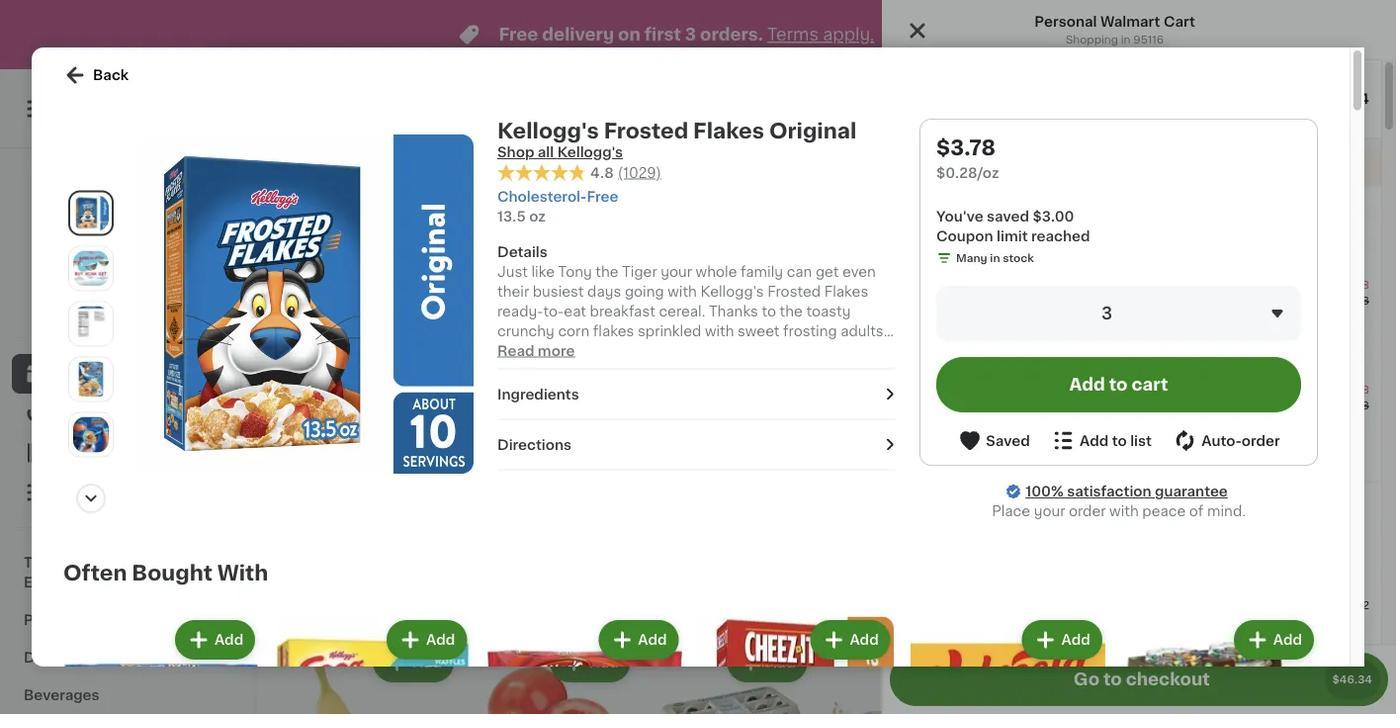 Task type: vqa. For each thing, say whether or not it's contained in the screenshot.
"PARTY & GIFT SUPPLIES" link at the bottom of the page
no



Task type: describe. For each thing, give the bounding box(es) containing it.
back button
[[63, 63, 129, 87]]

auto-
[[1202, 434, 1242, 448]]

more inside spend $15, save $5 spend $10.18 more to redeem
[[1033, 520, 1061, 531]]

1 ct button for kellogg's rice krispies breakfast cereal original
[[1276, 280, 1312, 312]]

6
[[1016, 415, 1030, 436]]

bran inside 5 raisin bran breakfast cereal, family breakfast, fiber cereal, original
[[836, 375, 868, 389]]

2,
[[1021, 205, 1034, 219]]

0 horizontal spatial kellogg's rice krispies breakfast cereal original
[[239, 375, 397, 428]]

free inside cholesterol-free 13.5 oz
[[587, 190, 619, 204]]

bananas
[[533, 441, 592, 455]]

recipes
[[55, 446, 114, 460]]

0 vertical spatial satisfaction
[[1012, 112, 1079, 123]]

seedless,
[[1055, 461, 1123, 475]]

0 vertical spatial 100% satisfaction guarantee
[[979, 112, 1139, 123]]

to inside spend $15, save $5 spend $10.18 more to redeem
[[1064, 520, 1075, 531]]

1 vertical spatial delivery
[[962, 161, 1020, 175]]

organic for organic bananas $0.72 / lb about 2.0 lb each
[[474, 441, 529, 455]]

essentials
[[24, 576, 97, 590]]

3 choose replacement button from the top
[[960, 637, 1099, 654]]

flakes for frosted flakes breakfast cereal, kids cereal, family breakfast, original 24 oz
[[1025, 383, 1069, 397]]

many in stock down the 42
[[317, 464, 395, 475]]

cereal, up 6
[[975, 395, 1024, 408]]

shopping
[[1067, 34, 1119, 45]]

1 vertical spatial $46.34
[[1333, 674, 1373, 685]]

frosted for frosted flakes breakfast cereal, kids cereal, family breakfast, original
[[423, 375, 477, 389]]

eat
[[899, 461, 922, 475]]

flakes inside kellogg's frosted flakes original shop all kellogg's
[[694, 120, 765, 141]]

product group containing 6
[[1005, 243, 1166, 514]]

many up the mind.
[[1201, 480, 1233, 491]]

lime
[[297, 441, 331, 455]]

3 remove from the top
[[1129, 640, 1175, 651]]

walmart inside personal walmart cart shopping in 95116
[[1101, 15, 1161, 29]]

everyday store prices
[[59, 289, 181, 300]]

1 ct button for frosted flakes breakfast cereal, kids cereal, family breakfast, original
[[1276, 385, 1312, 417]]

3 inside product group
[[986, 349, 1000, 369]]

original inside the frosted flakes breakfast cereal, kids cereal, family breakfast, original
[[497, 434, 551, 448]]

3 1 ct button from the top
[[1276, 592, 1312, 624]]

store
[[115, 289, 144, 300]]

$0.28/oz
[[937, 166, 1000, 180]]

family inside the frosted flakes breakfast cereal, kids cereal, family breakfast, original
[[476, 414, 521, 428]]

sweet,
[[1005, 461, 1052, 475]]

your
[[894, 161, 926, 175]]

more inside button
[[538, 344, 575, 358]]

1 ct for kellogg's rice krispies breakfast cereal original's the remove button
[[1282, 289, 1306, 303]]

oz inside the frosted flakes breakfast cereal, kids cereal, family breakfast, original 24 oz
[[984, 418, 997, 429]]

breakfast inside button
[[1129, 278, 1195, 292]]

kellogg's inside button
[[968, 278, 1031, 292]]

cereal, up the eat
[[903, 414, 952, 428]]

cereal inside button
[[968, 294, 1013, 308]]

walmart inside walmart link
[[96, 266, 156, 280]]

personal walmart cart shopping in 95116
[[1035, 15, 1196, 45]]

44 each (est.)
[[496, 413, 605, 429]]

container
[[1211, 460, 1265, 471]]

$ for $ 4 86 /pkg (est.)
[[655, 416, 662, 427]]

100% satisfaction guarantee inside button
[[51, 309, 210, 320]]

$ 6 97
[[1008, 415, 1046, 436]]

replacement for frosted flakes breakfast cereal, kids cereal, family breakfast, original
[[1028, 447, 1099, 458]]

original inside 5 raisin bran breakfast cereal, family breakfast, fiber cereal, original
[[791, 434, 845, 448]]

package
[[1269, 441, 1328, 455]]

breakfast, inside raisin bran breakfast cereal, family breakfast, fiber cereal, original
[[975, 414, 1045, 428]]

mandarins
[[1005, 500, 1077, 514]]

it
[[87, 407, 97, 420]]

4 for $ 4 28
[[839, 415, 854, 436]]

organic bananas $0.72 / lb about 2.0 lb each
[[474, 441, 592, 487]]

kellogg's rice krispies breakfast cereal original image
[[894, 275, 936, 317]]

delivery inside limited time offer region
[[543, 26, 615, 43]]

promotion-wrapper element containing spend $15, save $5
[[883, 482, 1382, 675]]

kellogg's inside kellogg's frosted flakes original shop all kellogg's
[[498, 120, 599, 141]]

$ 5 34
[[1185, 415, 1223, 436]]

$5.48 for kellogg's rice krispies breakfast cereal original
[[1339, 295, 1370, 306]]

shop link
[[12, 354, 240, 394]]

breakfast, inside the frosted flakes breakfast cereal, kids cereal, family breakfast, original 24 oz
[[1070, 399, 1140, 413]]

product group for promotion-wrapper element containing spend $15, save $5
[[883, 575, 1382, 666]]

promotion-wrapper element containing buy any 2, save $3
[[883, 186, 1382, 482]]

in down pom at the right of the page
[[845, 472, 855, 483]]

97
[[1032, 416, 1046, 427]]

fresh
[[297, 182, 358, 202]]

3 inside 3 field
[[1102, 305, 1113, 322]]

2 vertical spatial lb
[[1014, 500, 1025, 511]]

many in stock down see
[[957, 253, 1035, 264]]

produce
[[24, 613, 84, 627]]

3 remove button from the top
[[1107, 637, 1175, 654]]

1 for first the remove button from the bottom
[[1282, 601, 1288, 615]]

in inside 15.9 oz many in stock
[[1028, 472, 1039, 483]]

(est.) inside $1.44 each (estimated) "element"
[[563, 413, 605, 429]]

100% satisfaction guarantee button
[[31, 303, 222, 323]]

place
[[992, 505, 1031, 518]]

original inside button
[[1017, 294, 1071, 308]]

1 inside product group
[[499, 187, 505, 201]]

$1.44 each (estimated) element
[[474, 412, 635, 438]]

0 vertical spatial lb
[[514, 460, 524, 471]]

personal
[[1035, 15, 1098, 29]]

78
[[1002, 350, 1016, 360]]

see eligible items
[[978, 235, 1104, 249]]

any
[[991, 205, 1018, 219]]

3 up ingredients button
[[618, 349, 632, 369]]

ready-
[[828, 461, 879, 475]]

choose replacement button for kellogg's rice krispies breakfast cereal original
[[960, 339, 1099, 356]]

original up 18 oz
[[239, 414, 293, 428]]

auto-order
[[1202, 434, 1281, 448]]

directions
[[498, 438, 572, 452]]

3 field
[[937, 286, 1302, 341]]

3 replacement from the top
[[1028, 640, 1099, 651]]

replacement for kellogg's rice krispies breakfast cereal original
[[1028, 342, 1099, 353]]

you've saved $3.00 coupon limit reached
[[937, 210, 1091, 243]]

details
[[498, 245, 548, 259]]

original inside the frosted flakes breakfast cereal, kids cereal, family breakfast, original 24 oz
[[1144, 399, 1198, 413]]

terms
[[768, 26, 819, 43]]

wonderful halos sweet, seedless, easy-to-peel mandarins
[[1005, 441, 1123, 514]]

1 spend from the top
[[959, 501, 1006, 515]]

peace
[[1143, 505, 1186, 518]]

directions button
[[498, 435, 896, 455]]

3 choose replacement from the top
[[981, 640, 1099, 651]]

red
[[651, 461, 679, 475]]

many in stock down container
[[1201, 480, 1279, 491]]

13.5
[[498, 209, 526, 223]]

0 vertical spatial 100% satisfaction guarantee link
[[979, 110, 1139, 126]]

frosted flakes breakfast cereal, kids cereal, family breakfast, original
[[423, 375, 576, 448]]

18
[[239, 452, 252, 463]]

in down see
[[991, 253, 1001, 264]]

beverages
[[24, 689, 100, 702]]

to for add to cart
[[1110, 376, 1128, 393]]

1 vertical spatial (1.03k)
[[496, 436, 535, 447]]

$3.98 for kellogg's rice krispies breakfast cereal original
[[1339, 279, 1370, 290]]

cereal, up $ 4 28
[[791, 395, 840, 408]]

kellogg's frosted flakes original shop all kellogg's
[[498, 120, 857, 159]]

see eligible items button
[[959, 226, 1123, 259]]

beverages link
[[12, 677, 240, 714]]

(1029) button
[[618, 163, 662, 182]]

cholesterol-
[[498, 190, 587, 204]]

choose for kellogg's rice krispies breakfast cereal original
[[981, 342, 1025, 353]]

3 inside limited time offer region
[[685, 26, 697, 43]]

family inside the frosted flakes breakfast cereal, kids cereal, family breakfast, original 24 oz
[[1020, 399, 1066, 413]]

dairy & eggs link
[[12, 639, 240, 677]]

$10.18
[[997, 520, 1030, 531]]

enlarge cereal & breakfast food kellogg's frosted flakes original angle_right (opens in a new tab) image
[[73, 306, 109, 342]]

remove button for frosted flakes breakfast cereal, kids cereal, family breakfast, original
[[1107, 444, 1175, 461]]

product group containing frosted flakes breakfast cereal, kids cereal, family breakfast, original
[[883, 368, 1382, 473]]

1 ct for the remove button for frosted flakes breakfast cereal, kids cereal, family breakfast, original
[[1282, 394, 1306, 408]]

$ 5 48
[[243, 349, 282, 369]]

2 vertical spatial satisfaction
[[1068, 485, 1152, 499]]

kellogg's
[[558, 145, 623, 159]]

many inside 15.9 oz many in stock
[[995, 472, 1026, 483]]

add to cart
[[1070, 376, 1169, 393]]

breakfast, inside the frosted flakes breakfast cereal, kids cereal, family breakfast, original
[[423, 434, 493, 448]]

$3.98 $5.48 for kellogg's rice krispies breakfast cereal original
[[1339, 279, 1370, 306]]

1 for kellogg's rice krispies breakfast cereal original's the remove button
[[1282, 289, 1288, 303]]

to for add to list
[[1113, 434, 1128, 448]]

$ for $ 5 48
[[243, 350, 251, 360]]

1 ct for first the remove button from the bottom
[[1282, 601, 1306, 615]]

12
[[1181, 460, 1193, 471]]

2 vertical spatial kellogg's
[[239, 375, 303, 389]]

family inside 5 raisin bran breakfast cereal, family breakfast, fiber cereal, original
[[843, 395, 889, 408]]

$ for $ 4 28
[[832, 416, 839, 427]]

remove kellogg's rice krispies breakfast cereal original image
[[259, 182, 283, 206]]

orders.
[[701, 26, 764, 43]]

2 spend from the top
[[959, 520, 994, 531]]

4.8 (1029)
[[591, 166, 662, 179]]

everyday store prices link
[[59, 287, 193, 303]]

1 vertical spatial krispies
[[341, 375, 397, 389]]

1 vertical spatial lb
[[530, 476, 540, 487]]

lists
[[55, 486, 89, 500]]

$ 4 28
[[832, 415, 870, 436]]

choose replacement for frosted flakes breakfast cereal, kids cereal, family breakfast, original
[[981, 447, 1099, 458]]

1 for the remove button for frosted flakes breakfast cereal, kids cereal, family breakfast, original
[[1282, 394, 1288, 408]]

15.9 oz many in stock
[[975, 452, 1073, 483]]

1 vertical spatial rice
[[306, 375, 337, 389]]

walmart image
[[894, 72, 944, 122]]

of
[[1190, 505, 1204, 518]]

oz right "18"
[[254, 452, 267, 463]]

to- inside wonderful halos sweet, seedless, easy-to-peel mandarins
[[1044, 481, 1065, 495]]

coupon
[[937, 230, 994, 243]]

cereal & breakfast food kellogg's frosted flakes original hero image
[[135, 135, 474, 474]]

1 horizontal spatial 100%
[[979, 112, 1010, 123]]

$3
[[1075, 205, 1093, 219]]

mind.
[[1208, 505, 1246, 518]]

saved
[[987, 210, 1030, 224]]

easy-
[[1005, 481, 1044, 495]]

cereal, up 44
[[493, 395, 542, 408]]

24 oz
[[423, 452, 453, 463]]

breakfast inside the frosted flakes breakfast cereal, kids cereal, family breakfast, original
[[423, 395, 490, 408]]

2 horizontal spatial guarantee
[[1156, 485, 1229, 499]]

product group for promotion-wrapper element containing buy any 2, save $3
[[883, 263, 1382, 368]]

back
[[93, 68, 129, 82]]

0 horizontal spatial 24
[[423, 452, 437, 463]]

(744)
[[864, 436, 893, 447]]

free inside limited time offer region
[[499, 26, 539, 43]]

thanksgiving meal essentials
[[24, 556, 157, 590]]

many down pom at the right of the page
[[811, 472, 842, 483]]

$3.78
[[937, 137, 996, 158]]

$ 3 78
[[979, 349, 1016, 369]]

to for go to checkout
[[1104, 671, 1123, 688]]

24 inside the frosted flakes breakfast cereal, kids cereal, family breakfast, original 24 oz
[[968, 418, 981, 429]]

on
[[618, 26, 641, 43]]

choose replacement button for frosted flakes breakfast cereal, kids cereal, family breakfast, original
[[960, 444, 1099, 461]]

1 vertical spatial shop
[[55, 367, 92, 381]]

(397)
[[313, 436, 341, 447]]

organic for organic
[[476, 393, 521, 404]]

/
[[507, 460, 511, 471]]

$3.00
[[1033, 210, 1075, 224]]

items
[[1064, 235, 1104, 249]]

product group containing each (est.)
[[474, 243, 635, 490]]



Task type: locate. For each thing, give the bounding box(es) containing it.
$5
[[1078, 501, 1097, 515]]

kellogg's down the $ 5 48
[[239, 375, 303, 389]]

1 horizontal spatial raisin
[[975, 375, 1017, 389]]

limited time offer region
[[0, 0, 1339, 69]]

arils
[[925, 481, 955, 495]]

$ inside the $ 5 48
[[243, 350, 251, 360]]

kids inside the frosted flakes breakfast cereal, kids cereal, family breakfast, original 24 oz
[[1196, 383, 1226, 397]]

0 vertical spatial shop
[[498, 145, 535, 159]]

kellogg's rice krispies breakfast cereal original down items at the right top of the page
[[968, 278, 1195, 308]]

1 $3.98 from the top
[[1339, 279, 1370, 290]]

1 horizontal spatial shop
[[498, 145, 535, 159]]

to inside add to list button
[[1113, 434, 1128, 448]]

rice down see eligible items
[[1035, 278, 1066, 292]]

choose replacement button down $ 6 97 at the bottom of the page
[[960, 444, 1099, 461]]

flakes for frosted flakes breakfast cereal, kids cereal, family breakfast, original
[[480, 375, 524, 389]]

0 vertical spatial buy
[[959, 205, 987, 219]]

walmart up everyday store prices link
[[96, 266, 156, 280]]

24
[[968, 418, 981, 429], [423, 452, 437, 463]]

save inside spend $15, save $5 spend $10.18 more to redeem
[[1041, 501, 1075, 515]]

1 raisin from the left
[[791, 375, 833, 389]]

2 bran from the left
[[1020, 375, 1052, 389]]

with
[[1110, 505, 1139, 518]]

each inside organic bananas $0.72 / lb about 2.0 lb each
[[543, 476, 570, 487]]

each inside "element"
[[520, 413, 559, 429]]

4 inside $ 4 86 /pkg (est.)
[[662, 415, 677, 436]]

$ for $ 3 78
[[979, 350, 986, 360]]

0 horizontal spatial 48
[[266, 350, 282, 360]]

replacement down (514)
[[1028, 447, 1099, 458]]

1 vertical spatial $3.98
[[1339, 385, 1370, 395]]

2 remove button from the top
[[1107, 444, 1175, 461]]

fiber
[[865, 414, 900, 428], [1048, 414, 1084, 428]]

remove for kellogg's rice krispies breakfast cereal original
[[1129, 342, 1175, 353]]

guarantee inside button
[[152, 309, 210, 320]]

bran up 28
[[836, 375, 868, 389]]

1 choose replacement from the top
[[981, 342, 1099, 353]]

cereal, up saved button
[[968, 399, 1017, 413]]

100% up $3.78
[[979, 112, 1010, 123]]

order up container
[[1242, 434, 1281, 448]]

flakes inside the frosted flakes breakfast cereal, kids cereal, family breakfast, original 24 oz
[[1025, 383, 1069, 397]]

shop inside kellogg's frosted flakes original shop all kellogg's
[[498, 145, 535, 159]]

1 vertical spatial 100%
[[51, 309, 81, 320]]

to inside add to cart "button"
[[1110, 376, 1128, 393]]

cereal
[[968, 294, 1013, 308], [309, 395, 355, 408]]

buy inside "link"
[[55, 407, 83, 420]]

0 vertical spatial choose replacement button
[[960, 339, 1099, 356]]

$ for $ 6 97
[[1008, 416, 1016, 427]]

0 horizontal spatial krispies
[[341, 375, 397, 389]]

0 horizontal spatial buy
[[55, 407, 83, 420]]

walmart link
[[83, 172, 170, 283]]

&
[[66, 651, 77, 665]]

2 48 from the left
[[450, 350, 466, 360]]

100%
[[979, 112, 1010, 123], [51, 309, 81, 320], [1026, 485, 1064, 499]]

$3.98 for frosted flakes breakfast cereal, kids cereal, family breakfast, original
[[1339, 385, 1370, 395]]

organic up /
[[474, 441, 529, 455]]

flakes down orders.
[[694, 120, 765, 141]]

product group containing 0
[[297, 243, 458, 482]]

0 vertical spatial choose replacement
[[981, 342, 1099, 353]]

1 vertical spatial kellogg's rice krispies breakfast cereal original
[[239, 375, 397, 428]]

remove button left "12"
[[1107, 444, 1175, 461]]

2 $3.98 $5.48 from the top
[[1339, 385, 1370, 411]]

pomegranate
[[828, 481, 921, 495]]

read more
[[498, 344, 575, 358]]

remove button
[[1107, 339, 1175, 356], [1107, 444, 1175, 461], [1107, 637, 1175, 654]]

product group
[[883, 263, 1382, 368], [883, 368, 1382, 473], [883, 575, 1382, 666]]

0 horizontal spatial bran
[[836, 375, 868, 389]]

buy
[[959, 205, 987, 219], [55, 407, 83, 420]]

0 vertical spatial guarantee
[[1081, 112, 1139, 123]]

1 1 ct button from the top
[[1276, 280, 1312, 312]]

1 horizontal spatial free
[[587, 190, 619, 204]]

pom
[[828, 441, 862, 455]]

1 horizontal spatial 48
[[450, 350, 466, 360]]

0
[[308, 415, 323, 436]]

0 vertical spatial kellogg's
[[498, 120, 599, 141]]

0 vertical spatial order
[[1242, 434, 1281, 448]]

many up 5 lb
[[995, 472, 1026, 483]]

3 product group from the top
[[883, 575, 1382, 666]]

$46.34 right "view cart. items in cart: 12" icon
[[1319, 92, 1370, 106]]

thanksgiving meal essentials link
[[12, 544, 240, 602]]

2 replacement from the top
[[1028, 447, 1099, 458]]

frosted down $ 3 78
[[968, 383, 1021, 397]]

ingredients button
[[498, 385, 896, 404]]

1 horizontal spatial lb
[[530, 476, 540, 487]]

remove up go to checkout
[[1129, 640, 1175, 651]]

in down $0.72
[[477, 472, 487, 483]]

bought
[[132, 562, 213, 583]]

1 horizontal spatial flakes
[[694, 120, 765, 141]]

2 vertical spatial remove
[[1129, 640, 1175, 651]]

2 product group from the top
[[883, 368, 1382, 473]]

4.8
[[591, 166, 614, 179]]

stock
[[1003, 253, 1035, 264], [363, 464, 395, 475], [490, 472, 521, 483], [857, 472, 889, 483], [1041, 472, 1073, 483], [1248, 480, 1279, 491]]

add to list
[[1080, 434, 1153, 448]]

0 horizontal spatial fiber
[[865, 414, 900, 428]]

raisin
[[791, 375, 833, 389], [975, 375, 1017, 389]]

100% satisfaction guarantee link up "with"
[[1026, 482, 1229, 502]]

1 horizontal spatial rice
[[1035, 278, 1066, 292]]

$4.86 per package (estimated) element
[[651, 412, 812, 438]]

0 vertical spatial more
[[538, 344, 575, 358]]

increment quantity of kellogg's rice krispies breakfast cereal original image
[[372, 182, 396, 206]]

remove right halos
[[1129, 447, 1175, 458]]

0 horizontal spatial frosted
[[423, 375, 477, 389]]

many down the lime 42
[[317, 464, 348, 475]]

lb right /
[[514, 460, 524, 471]]

2 vertical spatial choose replacement button
[[960, 637, 1099, 654]]

1 remove button from the top
[[1107, 339, 1175, 356]]

1 vertical spatial first
[[930, 161, 959, 175]]

$46.34 down $4.82
[[1333, 674, 1373, 685]]

bran up 97
[[1020, 375, 1052, 389]]

in inside personal walmart cart shopping in 95116
[[1122, 34, 1131, 45]]

4 for $ 4 86 /pkg (est.)
[[662, 415, 677, 436]]

1 horizontal spatial kellogg's
[[498, 120, 599, 141]]

remove button for kellogg's rice krispies breakfast cereal original
[[1107, 339, 1175, 356]]

$ for $ 5 34
[[1185, 416, 1193, 427]]

0 horizontal spatial flakes
[[480, 375, 524, 389]]

0 vertical spatial remove
[[1129, 342, 1175, 353]]

frosted inside the frosted flakes breakfast cereal, kids cereal, family breakfast, original 24 oz
[[968, 383, 1021, 397]]

2 promotion-wrapper element from the top
[[883, 482, 1382, 675]]

0 horizontal spatial wonderful
[[866, 441, 938, 455]]

view cart. items in cart: 12 image
[[1293, 97, 1317, 121]]

fiber up (514)
[[1048, 414, 1084, 428]]

original down terms apply. link
[[770, 120, 857, 141]]

0 horizontal spatial delivery
[[543, 26, 615, 43]]

to- up "pomegranate"
[[879, 461, 899, 475]]

rice
[[1035, 278, 1066, 292], [306, 375, 337, 389]]

$4.82
[[1339, 599, 1370, 610]]

1 horizontal spatial kids
[[1196, 383, 1226, 397]]

organic up 44
[[476, 393, 521, 404]]

buy it again link
[[12, 394, 240, 433]]

each up directions
[[520, 413, 559, 429]]

kellogg's rice krispies breakfast cereal original inside button
[[968, 278, 1195, 308]]

2 raisin from the left
[[975, 375, 1017, 389]]

(est.) up "seedless"
[[741, 413, 783, 429]]

guarantee up of
[[1156, 485, 1229, 499]]

bran inside raisin bran breakfast cereal, family breakfast, fiber cereal, original
[[1020, 375, 1052, 389]]

choose replacement button
[[960, 339, 1099, 356], [960, 444, 1099, 461], [960, 637, 1099, 654]]

breakfast inside raisin bran breakfast cereal, family breakfast, fiber cereal, original
[[1056, 375, 1122, 389]]

redeem
[[1078, 520, 1120, 531]]

original up 15.9
[[975, 434, 1029, 448]]

cereal, up the 24 oz
[[423, 414, 472, 428]]

remove frosted flakes breakfast cereal, kids cereal, family breakfast, original image
[[443, 182, 467, 206]]

replacement right 78
[[1028, 342, 1099, 353]]

None search field
[[283, 81, 618, 137]]

order inside button
[[1242, 434, 1281, 448]]

choose replacement up go
[[981, 640, 1099, 651]]

1 horizontal spatial first
[[930, 161, 959, 175]]

100% satisfaction guarantee up free! at the right of page
[[979, 112, 1139, 123]]

increment quantity of frosted flakes breakfast cereal, kids cereal, family breakfast, original image
[[556, 182, 579, 206]]

kids inside the frosted flakes breakfast cereal, kids cereal, family breakfast, original
[[546, 395, 576, 408]]

28
[[856, 416, 870, 427]]

often bought with
[[63, 562, 268, 583]]

$5.48 for frosted flakes breakfast cereal, kids cereal, family breakfast, original
[[1339, 400, 1370, 411]]

100% up mandarins
[[1026, 485, 1064, 499]]

2 horizontal spatial 100%
[[1026, 485, 1064, 499]]

$ 0 33
[[301, 415, 339, 436]]

read
[[498, 344, 535, 358]]

1 $3.98 $5.48 from the top
[[1339, 279, 1370, 306]]

2 (est.) from the left
[[741, 413, 783, 429]]

delivery left on
[[543, 26, 615, 43]]

kellogg's down see
[[968, 278, 1031, 292]]

2 remove from the top
[[1129, 447, 1175, 458]]

1 vertical spatial more
[[1033, 520, 1061, 531]]

oz
[[529, 209, 546, 223], [984, 418, 997, 429], [254, 452, 267, 463], [440, 452, 453, 463], [1000, 452, 1013, 463], [1196, 460, 1209, 471]]

product group containing 1 ct
[[883, 575, 1382, 666]]

wonderful up the eat
[[866, 441, 938, 455]]

2 wonderful from the left
[[1005, 441, 1077, 455]]

0 horizontal spatial kellogg's
[[239, 375, 303, 389]]

1 vertical spatial choose
[[981, 447, 1025, 458]]

family inside raisin bran breakfast cereal, family breakfast, fiber cereal, original
[[1027, 395, 1073, 408]]

2 choose replacement button from the top
[[960, 444, 1099, 461]]

original down cart
[[1144, 399, 1198, 413]]

in down the 42
[[351, 464, 361, 475]]

2 vertical spatial remove button
[[1107, 637, 1175, 654]]

auto-order button
[[1174, 428, 1281, 453]]

buy left it
[[55, 407, 83, 420]]

/pkg
[[702, 413, 737, 429]]

save
[[1037, 205, 1071, 219], [1041, 501, 1075, 515]]

in down container
[[1235, 480, 1245, 491]]

save left $5
[[1041, 501, 1075, 515]]

promotion-wrapper element
[[883, 186, 1382, 482], [883, 482, 1382, 675]]

fiber inside raisin bran breakfast cereal, family breakfast, fiber cereal, original
[[1048, 414, 1084, 428]]

in left 95116
[[1122, 34, 1131, 45]]

2 $5.48 from the top
[[1339, 400, 1370, 411]]

$ inside $ 4 86 /pkg (est.)
[[655, 416, 662, 427]]

enlarge cereal & breakfast food kellogg's frosted flakes original angle_back (opens in a new tab) image
[[73, 362, 109, 397]]

0 vertical spatial $5.48
[[1339, 295, 1370, 306]]

product group
[[239, 170, 407, 465], [423, 170, 591, 489], [791, 170, 959, 489], [975, 170, 1143, 489], [297, 243, 458, 482], [474, 243, 635, 490], [651, 243, 812, 509], [828, 243, 989, 531], [1005, 243, 1166, 514], [1181, 243, 1343, 497], [975, 505, 1143, 714], [63, 616, 259, 714], [275, 616, 471, 714], [487, 616, 683, 714], [699, 616, 895, 714], [911, 616, 1107, 714], [1123, 616, 1319, 714], [297, 639, 458, 714], [474, 639, 635, 714], [651, 639, 812, 714], [828, 639, 989, 714], [1005, 639, 1166, 714], [1181, 639, 1343, 714]]

kids for frosted flakes breakfast cereal, kids cereal, family breakfast, original 24 oz
[[1196, 383, 1226, 397]]

1 product group from the top
[[883, 263, 1382, 368]]

0 vertical spatial remove button
[[1107, 339, 1175, 356]]

delivery down $3.78
[[962, 161, 1020, 175]]

walmart logo image
[[83, 172, 170, 259]]

raisin inside raisin bran breakfast cereal, family breakfast, fiber cereal, original
[[975, 375, 1017, 389]]

2 1 ct button from the top
[[1276, 385, 1312, 417]]

each down bananas
[[543, 476, 570, 487]]

krispies down items at the right top of the page
[[1070, 278, 1125, 292]]

add inside button
[[1080, 434, 1109, 448]]

add button
[[877, 176, 953, 212], [376, 249, 452, 285], [552, 249, 629, 285], [729, 249, 806, 285], [906, 249, 983, 285], [1260, 249, 1337, 285], [1060, 511, 1137, 546], [177, 622, 253, 658], [389, 622, 465, 658], [601, 622, 677, 658], [813, 622, 889, 658], [1025, 622, 1101, 658], [1236, 622, 1313, 658], [376, 645, 452, 681], [552, 645, 629, 681], [729, 645, 806, 681], [906, 645, 983, 681], [1083, 645, 1160, 681], [1260, 645, 1337, 681]]

5 raisin bran breakfast cereal, family breakfast, fiber cereal, original
[[791, 349, 952, 448]]

2 vertical spatial 1 ct button
[[1276, 592, 1312, 624]]

3 left orders.
[[685, 26, 697, 43]]

free delivery on first 3 orders. terms apply.
[[499, 26, 875, 43]]

2 vertical spatial choose
[[981, 640, 1025, 651]]

2.0
[[510, 476, 527, 487]]

2 choose from the top
[[981, 447, 1025, 458]]

$ inside $ 6 97
[[1008, 416, 1016, 427]]

1 choose from the top
[[981, 342, 1025, 353]]

original down 44
[[497, 434, 551, 448]]

choose
[[981, 342, 1025, 353], [981, 447, 1025, 458], [981, 640, 1025, 651]]

1 vertical spatial order
[[1070, 505, 1107, 518]]

enlarge cereal & breakfast food kellogg's frosted flakes original angle_top (opens in a new tab) image
[[73, 417, 109, 453]]

1 replacement from the top
[[1028, 342, 1099, 353]]

many down the 24 oz
[[443, 472, 474, 483]]

your first delivery is free!
[[894, 161, 1072, 175]]

3 up add to cart
[[1102, 305, 1113, 322]]

dairy
[[24, 651, 62, 665]]

1 horizontal spatial 24
[[968, 418, 981, 429]]

krispies inside button
[[1070, 278, 1125, 292]]

buy for buy it again
[[55, 407, 83, 420]]

save up reached
[[1037, 205, 1071, 219]]

(est.) inside $ 4 86 /pkg (est.)
[[741, 413, 783, 429]]

original up ready-
[[791, 434, 845, 448]]

1 choose replacement button from the top
[[960, 339, 1099, 356]]

2 4 from the left
[[662, 415, 677, 436]]

100% satisfaction guarantee up "with"
[[1026, 485, 1229, 499]]

1 horizontal spatial buy
[[959, 205, 987, 219]]

2 vertical spatial 100%
[[1026, 485, 1064, 499]]

1 horizontal spatial delivery
[[962, 161, 1020, 175]]

stock inside 15.9 oz many in stock
[[1041, 472, 1073, 483]]

1 (est.) from the left
[[563, 413, 605, 429]]

★★★★★
[[498, 164, 587, 181], [498, 164, 587, 181], [607, 414, 676, 427], [607, 414, 676, 427], [239, 433, 309, 447], [239, 433, 309, 447], [423, 433, 493, 447], [423, 433, 493, 447], [975, 433, 1044, 447], [975, 433, 1044, 447]]

0 vertical spatial $46.34
[[1319, 92, 1370, 106]]

0 horizontal spatial free
[[499, 26, 539, 43]]

1 ct button
[[1276, 280, 1312, 312], [1276, 385, 1312, 417], [1276, 592, 1312, 624]]

choose for frosted flakes breakfast cereal, kids cereal, family breakfast, original
[[981, 447, 1025, 458]]

5
[[251, 349, 264, 369], [802, 349, 816, 369], [1193, 415, 1206, 436], [1005, 500, 1012, 511]]

raisin inside 5 raisin bran breakfast cereal, family breakfast, fiber cereal, original
[[791, 375, 833, 389]]

frosted inside kellogg's frosted flakes original shop all kellogg's
[[604, 120, 689, 141]]

to- inside pom wonderful ready-to-eat pomegranate arils
[[879, 461, 899, 475]]

1 vertical spatial 100% satisfaction guarantee
[[51, 309, 210, 320]]

first right on
[[645, 26, 682, 43]]

wonderful inside pom wonderful ready-to-eat pomegranate arils
[[866, 441, 938, 455]]

1 promotion-wrapper element from the top
[[883, 186, 1382, 482]]

$5.48
[[1339, 295, 1370, 306], [1339, 400, 1370, 411]]

24 up 15.9
[[968, 418, 981, 429]]

first
[[645, 26, 682, 43], [930, 161, 959, 175]]

choose replacement up raisin bran breakfast cereal, family breakfast, fiber cereal, original
[[981, 342, 1099, 353]]

choose replacement up sweet,
[[981, 447, 1099, 458]]

1 vertical spatial 100% satisfaction guarantee link
[[1026, 482, 1229, 502]]

kids for frosted flakes breakfast cereal, kids cereal, family breakfast, original
[[546, 395, 576, 408]]

kellogg's rice krispies breakfast cereal original up (397)
[[239, 375, 397, 428]]

$ inside $ 5 34
[[1185, 416, 1193, 427]]

100% satisfaction guarantee link up free! at the right of page
[[979, 110, 1139, 126]]

rice inside button
[[1035, 278, 1066, 292]]

$3.98 $5.48 for frosted flakes breakfast cereal, kids cereal, family breakfast, original
[[1339, 385, 1370, 411]]

0 vertical spatial krispies
[[1070, 278, 1125, 292]]

kids up 44 each (est.)
[[546, 395, 576, 408]]

details button
[[498, 242, 896, 262]]

0 horizontal spatial 4
[[662, 415, 677, 436]]

0 horizontal spatial cereal
[[309, 395, 355, 408]]

breakfast, inside 5 raisin bran breakfast cereal, family breakfast, fiber cereal, original
[[791, 414, 861, 428]]

1 remove from the top
[[1129, 342, 1175, 353]]

satisfaction
[[1012, 112, 1079, 123], [83, 309, 150, 320], [1068, 485, 1152, 499]]

0 vertical spatial 1 ct button
[[1276, 280, 1312, 312]]

1 vertical spatial remove
[[1129, 447, 1175, 458]]

1 fiber from the left
[[865, 414, 900, 428]]

breakfast inside 5 raisin bran breakfast cereal, family breakfast, fiber cereal, original
[[872, 375, 938, 389]]

spend $15, save $5 spend $10.18 more to redeem
[[959, 501, 1120, 531]]

choose replacement for kellogg's rice krispies breakfast cereal original
[[981, 342, 1099, 353]]

0 vertical spatial $3.98 $5.48
[[1339, 279, 1370, 306]]

many in stock down pom at the right of the page
[[811, 472, 889, 483]]

oz left $0.72
[[440, 452, 453, 463]]

1 horizontal spatial krispies
[[1070, 278, 1125, 292]]

organic inside organic bananas $0.72 / lb about 2.0 lb each
[[474, 441, 529, 455]]

product group containing 3
[[975, 170, 1143, 489]]

0 vertical spatial walmart
[[1101, 15, 1161, 29]]

1 vertical spatial kellogg's
[[968, 278, 1031, 292]]

wonderful inside wonderful halos sweet, seedless, easy-to-peel mandarins
[[1005, 441, 1077, 455]]

fiber inside 5 raisin bran breakfast cereal, family breakfast, fiber cereal, original
[[865, 414, 900, 428]]

$ inside $ 4 28
[[832, 416, 839, 427]]

0 horizontal spatial order
[[1070, 505, 1107, 518]]

kellogg's up all
[[498, 120, 599, 141]]

1 horizontal spatial to-
[[1044, 481, 1065, 495]]

many in stock down $0.72
[[443, 472, 521, 483]]

frosted up the 24 oz
[[423, 375, 477, 389]]

satisfaction down everyday store prices
[[83, 309, 150, 320]]

1 vertical spatial cereal
[[309, 395, 355, 408]]

$3.78 $0.28/oz
[[937, 137, 1000, 180]]

flakes inside the frosted flakes breakfast cereal, kids cereal, family breakfast, original
[[480, 375, 524, 389]]

remove for frosted flakes breakfast cereal, kids cereal, family breakfast, original
[[1129, 447, 1175, 458]]

enlarge cereal & breakfast food kellogg's frosted flakes original hero (opens in a new tab) image
[[73, 195, 109, 231]]

add inside "button"
[[1070, 376, 1106, 393]]

1 vertical spatial satisfaction
[[83, 309, 150, 320]]

0 vertical spatial save
[[1037, 205, 1071, 219]]

2 horizontal spatial kellogg's
[[968, 278, 1031, 292]]

3 choose from the top
[[981, 640, 1025, 651]]

1 horizontal spatial 4
[[839, 415, 854, 436]]

buy inside promotion-wrapper element
[[959, 205, 987, 219]]

you've
[[937, 210, 984, 224]]

frosted inside the frosted flakes breakfast cereal, kids cereal, family breakfast, original
[[423, 375, 477, 389]]

1 vertical spatial save
[[1041, 501, 1075, 515]]

cereal, up add to list
[[1087, 414, 1136, 428]]

original inside kellogg's frosted flakes original shop all kellogg's
[[770, 120, 857, 141]]

0 horizontal spatial lb
[[514, 460, 524, 471]]

satisfaction up place your order with peace of mind.
[[1068, 485, 1152, 499]]

$ inside the $ 0 33
[[301, 416, 308, 427]]

enlarge cereal & breakfast food kellogg's frosted flakes original angle_left (opens in a new tab) image
[[73, 251, 109, 286]]

18 oz
[[239, 452, 267, 463]]

0 horizontal spatial (1.03k)
[[496, 436, 535, 447]]

remove up cart
[[1129, 342, 1175, 353]]

1 vertical spatial 24
[[423, 452, 437, 463]]

$ inside $ 3 78
[[979, 350, 986, 360]]

(514)
[[1048, 436, 1075, 447]]

1 vertical spatial $5.48
[[1339, 400, 1370, 411]]

frosted for frosted flakes breakfast cereal, kids cereal, family breakfast, original 24 oz
[[968, 383, 1021, 397]]

oz right "12"
[[1196, 460, 1209, 471]]

1 4 from the left
[[839, 415, 854, 436]]

free
[[499, 26, 539, 43], [587, 190, 619, 204]]

lb down easy-
[[1014, 500, 1025, 511]]

5 inside 5 raisin bran breakfast cereal, family breakfast, fiber cereal, original
[[802, 349, 816, 369]]

1 $5.48 from the top
[[1339, 295, 1370, 306]]

dairy & eggs
[[24, 651, 116, 665]]

44
[[496, 416, 512, 427]]

1 horizontal spatial order
[[1242, 434, 1281, 448]]

walmart up 95116
[[1101, 15, 1161, 29]]

free!
[[1038, 161, 1072, 175]]

1 vertical spatial buy
[[55, 407, 83, 420]]

1 wonderful from the left
[[866, 441, 938, 455]]

1 48 from the left
[[266, 350, 282, 360]]

(1.03k) up directions button on the bottom of the page
[[680, 416, 719, 427]]

first inside limited time offer region
[[645, 26, 682, 43]]

0 horizontal spatial to-
[[879, 461, 899, 475]]

1 vertical spatial guarantee
[[152, 309, 210, 320]]

1 horizontal spatial (est.)
[[741, 413, 783, 429]]

oz inside 15.9 oz many in stock
[[1000, 452, 1013, 463]]

flakes down read
[[480, 375, 524, 389]]

1 horizontal spatial cereal
[[968, 294, 1013, 308]]

thanksgiving
[[24, 556, 118, 570]]

place your order with peace of mind.
[[992, 505, 1246, 518]]

item carousel region
[[297, 172, 1343, 552]]

2 choose replacement from the top
[[981, 447, 1099, 458]]

kellogg's
[[498, 120, 599, 141], [968, 278, 1031, 292], [239, 375, 303, 389]]

5 lb
[[1005, 500, 1025, 511]]

0 vertical spatial kellogg's rice krispies breakfast cereal original
[[968, 278, 1195, 308]]

oz inside raspberries package 12 oz container
[[1196, 460, 1209, 471]]

1 bran from the left
[[836, 375, 868, 389]]

breakfast, up the 24 oz
[[423, 434, 493, 448]]

eggs
[[81, 651, 116, 665]]

product group containing 1 ct
[[423, 170, 591, 489]]

0 horizontal spatial guarantee
[[152, 309, 210, 320]]

product group containing kellogg's rice krispies breakfast cereal original
[[883, 263, 1382, 368]]

0 vertical spatial choose
[[981, 342, 1025, 353]]

terms apply. link
[[768, 26, 875, 43]]

original down "see eligible items" button
[[1017, 294, 1071, 308]]

lb
[[514, 460, 524, 471], [530, 476, 540, 487], [1014, 500, 1025, 511]]

48 inside the $ 5 48
[[266, 350, 282, 360]]

48
[[266, 350, 282, 360], [450, 350, 466, 360]]

24 left $0.72
[[423, 452, 437, 463]]

4 left 28
[[839, 415, 854, 436]]

halos
[[1080, 441, 1120, 455]]

cereal, up $ 5 34
[[1143, 383, 1192, 397]]

2 fiber from the left
[[1048, 414, 1084, 428]]

remove button up go to checkout
[[1107, 637, 1175, 654]]

raspberries package 12 oz container
[[1181, 441, 1328, 471]]

(1029)
[[618, 166, 662, 179]]

breakfast, down add to cart
[[1070, 399, 1140, 413]]

lists link
[[12, 473, 240, 512]]

2 vertical spatial 100% satisfaction guarantee
[[1026, 485, 1229, 499]]

frosted flakes breakfast cereal, kids cereal, family breakfast, original image
[[894, 380, 936, 422]]

1 horizontal spatial kellogg's rice krispies breakfast cereal original
[[968, 278, 1195, 308]]

2 $3.98 from the top
[[1339, 385, 1370, 395]]

satisfaction inside 100% satisfaction guarantee button
[[83, 309, 150, 320]]

breakfast inside the frosted flakes breakfast cereal, kids cereal, family breakfast, original 24 oz
[[1073, 383, 1139, 397]]

1 vertical spatial $3.98 $5.48
[[1339, 385, 1370, 411]]

(est.) up bananas
[[563, 413, 605, 429]]

oz inside cholesterol-free 13.5 oz
[[529, 209, 546, 223]]

1 horizontal spatial bran
[[1020, 375, 1052, 389]]

guarantee down prices
[[152, 309, 210, 320]]

$ for $ 0 33
[[301, 416, 308, 427]]

100% inside button
[[51, 309, 81, 320]]

breakfast, up pom at the right of the page
[[791, 414, 861, 428]]

original inside raisin bran breakfast cereal, family breakfast, fiber cereal, original
[[975, 434, 1029, 448]]

service type group
[[643, 89, 856, 129]]

flakes up 97
[[1025, 383, 1069, 397]]

about
[[474, 476, 507, 487]]

0 vertical spatial replacement
[[1028, 342, 1099, 353]]

0 vertical spatial (1.03k)
[[680, 416, 719, 427]]

buy for buy any 2, save $3
[[959, 205, 987, 219]]

apply.
[[823, 26, 875, 43]]

guarantee down "shopping"
[[1081, 112, 1139, 123]]

read more button
[[498, 341, 575, 361]]

2 vertical spatial replacement
[[1028, 640, 1099, 651]]

sun
[[651, 441, 677, 455]]

2 vertical spatial guarantee
[[1156, 485, 1229, 499]]

harvest
[[681, 441, 735, 455]]

to-
[[879, 461, 899, 475], [1044, 481, 1065, 495]]

many down coupon
[[957, 253, 988, 264]]

your
[[1035, 505, 1066, 518]]

buy up coupon
[[959, 205, 987, 219]]



